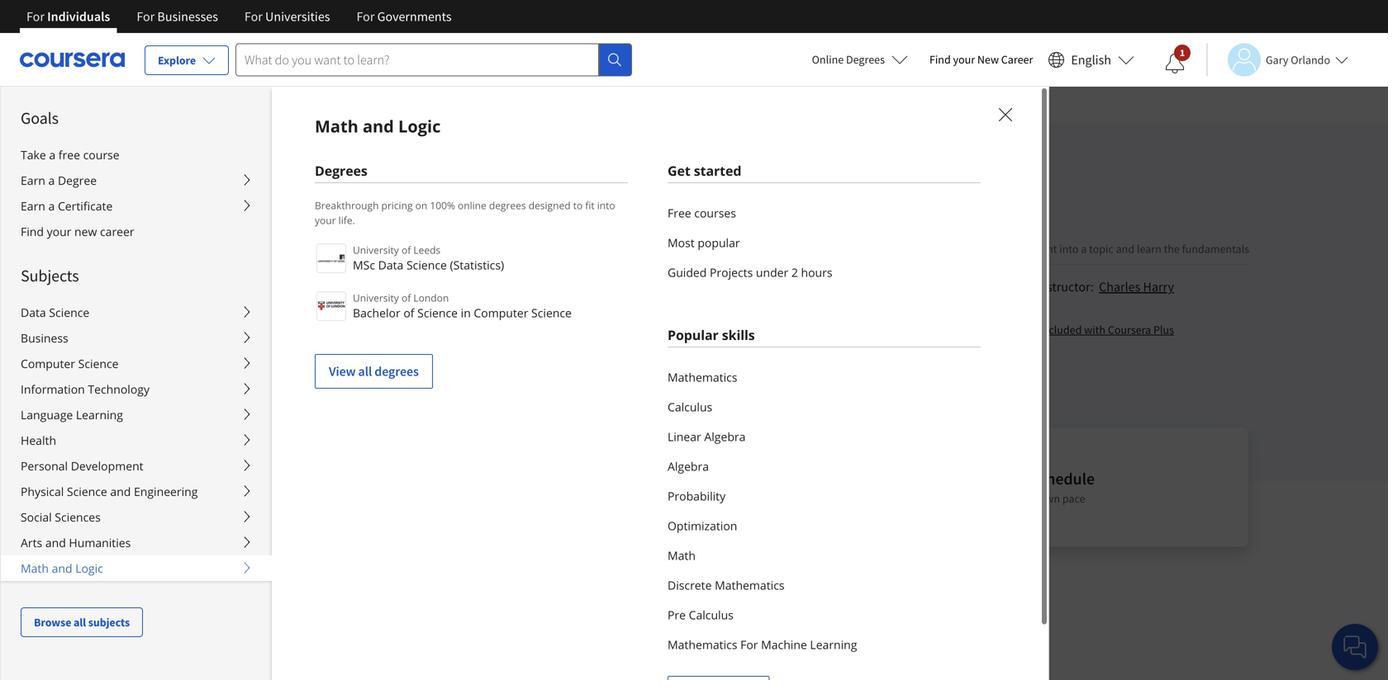 Task type: vqa. For each thing, say whether or not it's contained in the screenshot.
list containing Free courses
yes



Task type: describe. For each thing, give the bounding box(es) containing it.
breakthrough pricing on 100% online degrees designed to fit into your life.
[[315, 199, 615, 227]]

explore
[[158, 53, 196, 68]]

popular
[[698, 235, 740, 251]]

probability
[[668, 489, 726, 504]]

data inside university of leeds msc data science (statistics)
[[378, 257, 403, 273]]

your inside flexible schedule learn at your own pace
[[1015, 492, 1037, 506]]

2
[[791, 265, 798, 280]]

fit
[[585, 199, 595, 212]]

life.
[[338, 214, 355, 227]]

browse
[[34, 616, 71, 630]]

social
[[21, 510, 52, 525]]

some
[[407, 272, 439, 288]]

mathematics for mathematics for machine learning
[[668, 637, 737, 653]]

19 languages available button
[[270, 270, 393, 290]]

your inside breakthrough pricing on 100% online degrees designed to fit into your life.
[[315, 214, 336, 227]]

most popular link
[[668, 228, 981, 258]]

a for free
[[49, 147, 55, 163]]

get
[[668, 162, 690, 180]]

course
[[1000, 216, 1049, 236]]

translated
[[551, 272, 607, 288]]

own
[[1039, 492, 1060, 506]]

explore menu element
[[1, 87, 272, 638]]

schedule
[[1032, 469, 1095, 490]]

flexible schedule learn at your own pace
[[974, 469, 1095, 506]]

0 vertical spatial computer
[[244, 98, 293, 113]]

london
[[413, 291, 449, 305]]

find for find your new career
[[929, 52, 951, 67]]

university of leeds logo image
[[316, 244, 346, 273]]

flexible
[[974, 469, 1028, 490]]

for for governments
[[357, 8, 375, 25]]

be
[[534, 272, 548, 288]]

courses
[[694, 205, 736, 221]]

learning inside popup button
[[76, 407, 123, 423]]

enrolled
[[231, 384, 277, 401]]

to inside breakthrough pricing on 100% online degrees designed to fit into your life.
[[573, 199, 583, 212]]

fundamentals
[[1182, 242, 1249, 257]]

math and logic menu item
[[271, 86, 1048, 681]]

degrees inside breakthrough pricing on 100% online degrees designed to fit into your life.
[[489, 199, 526, 212]]

science inside university of leeds msc data science (statistics)
[[406, 257, 447, 273]]

english
[[1071, 52, 1111, 68]]

find your new career
[[929, 52, 1033, 67]]

learn
[[974, 492, 1001, 506]]

enroll for free
[[165, 327, 247, 344]]

discrete mathematics link
[[668, 571, 981, 601]]

online
[[458, 199, 486, 212]]

breakthrough
[[315, 199, 379, 212]]

of for of
[[401, 291, 411, 305]]

most
[[668, 235, 695, 251]]

earn for earn a degree
[[21, 173, 45, 188]]

computer science button
[[1, 351, 272, 377]]

1
[[1180, 46, 1185, 59]]

degrees inside dropdown button
[[846, 52, 885, 67]]

discrete mathematics
[[668, 578, 785, 594]]

free inside button
[[221, 327, 247, 344]]

at inside flexible schedule learn at your own pace
[[1003, 492, 1013, 506]]

logic inside menu item
[[398, 115, 441, 138]]

gain
[[1000, 242, 1022, 257]]

included with coursera plus link
[[1039, 322, 1174, 338]]

career
[[100, 224, 134, 240]]

certificate
[[58, 198, 113, 214]]

hours inside guided projects under 2 hours link
[[801, 265, 832, 280]]

learning inside math and logic menu item
[[810, 637, 857, 653]]

browse all subjects
[[34, 616, 130, 630]]

language learning button
[[1, 402, 272, 428]]

201,348 already enrolled
[[139, 384, 277, 401]]

new
[[977, 52, 999, 67]]

not
[[513, 272, 532, 288]]

weeks
[[697, 492, 727, 506]]

arts
[[21, 535, 42, 551]]

arts and humanities button
[[1, 530, 272, 556]]

for for individuals
[[26, 8, 45, 25]]

technology
[[88, 382, 150, 397]]

pre calculus
[[668, 608, 734, 623]]

topic
[[1089, 242, 1114, 257]]

language learning
[[21, 407, 123, 423]]

pre calculus link
[[668, 601, 981, 630]]

sciences
[[55, 510, 101, 525]]

for individuals
[[26, 8, 110, 25]]

earn a degree
[[21, 173, 97, 188]]

subjects
[[21, 266, 79, 286]]

What do you want to learn? text field
[[235, 43, 599, 76]]

a inside the course gain insight into a topic and learn the fundamentals
[[1081, 242, 1087, 257]]

and inside menu item
[[363, 115, 394, 138]]

201,348
[[139, 384, 185, 401]]

content
[[441, 272, 484, 288]]

mathematics for machine learning link
[[668, 630, 981, 660]]

math and logic inside menu item
[[315, 115, 441, 138]]

on
[[415, 199, 427, 212]]

data science
[[21, 305, 89, 321]]

started
[[694, 162, 741, 180]]

a inside approx. 21 hours to complete 3 weeks at 7 hours a week
[[780, 492, 785, 506]]

in
[[461, 305, 471, 321]]

all for degrees
[[358, 364, 372, 380]]

for governments
[[357, 8, 452, 25]]

19
[[270, 272, 283, 288]]

financial aid available button
[[286, 336, 395, 351]]

all for subjects
[[74, 616, 86, 630]]

language
[[21, 407, 73, 423]]

course
[[83, 147, 119, 163]]

social sciences button
[[1, 505, 272, 530]]

universities
[[265, 8, 330, 25]]

view all degrees link
[[315, 354, 433, 389]]

charles
[[1099, 279, 1140, 295]]

health
[[21, 433, 56, 449]]

19 languages available
[[270, 272, 393, 288]]

social sciences
[[21, 510, 101, 525]]

math inside popup button
[[21, 561, 49, 577]]

mathematics for mathematics
[[668, 370, 737, 385]]

earn a degree button
[[1, 168, 272, 193]]

computer inside popup button
[[21, 356, 75, 372]]

university of london logo image
[[316, 292, 346, 321]]

computer science inside popup button
[[21, 356, 119, 372]]

pre
[[668, 608, 686, 623]]

list item inside math and logic menu item
[[668, 660, 981, 681]]

complete
[[828, 469, 893, 490]]

for for businesses
[[137, 8, 155, 25]]

for universities
[[244, 8, 330, 25]]

earn for earn a certificate
[[21, 198, 45, 214]]

governments
[[377, 8, 452, 25]]

information technology
[[21, 382, 150, 397]]

and inside the course gain insight into a topic and learn the fundamentals
[[1116, 242, 1134, 257]]

3
[[689, 492, 695, 506]]



Task type: locate. For each thing, give the bounding box(es) containing it.
for left individuals
[[26, 8, 45, 25]]

0 vertical spatial mathematics
[[668, 370, 737, 385]]

some content may not be translated
[[407, 272, 607, 288]]

1 horizontal spatial to
[[810, 469, 825, 490]]

machine
[[761, 637, 807, 653]]

at right "learn"
[[1003, 492, 1013, 506]]

harry
[[1143, 279, 1174, 295]]

0 horizontal spatial computer science
[[21, 356, 119, 372]]

information technology button
[[1, 377, 272, 402]]

degrees
[[846, 52, 885, 67], [315, 162, 367, 180]]

earn a certificate
[[21, 198, 113, 214]]

course gain insight into a topic and learn the fundamentals
[[1000, 216, 1249, 257]]

into right insight
[[1059, 242, 1079, 257]]

0 vertical spatial free
[[668, 205, 691, 221]]

a inside dropdown button
[[48, 173, 55, 188]]

math and logic group
[[0, 86, 1049, 681]]

leeds
[[413, 243, 440, 257]]

explore button
[[145, 45, 229, 75]]

1 list from the top
[[668, 198, 981, 288]]

a for certificate
[[48, 198, 55, 214]]

view
[[329, 364, 356, 380]]

already
[[187, 384, 228, 401]]

for right enroll
[[202, 327, 219, 344]]

discrete
[[668, 578, 712, 594]]

physical science and engineering
[[21, 484, 198, 500]]

0 vertical spatial math and logic
[[315, 115, 441, 138]]

2 vertical spatial mathematics
[[668, 637, 737, 653]]

0 horizontal spatial data
[[21, 305, 46, 321]]

and down development
[[110, 484, 131, 500]]

find inside 'explore menu' 'element'
[[21, 224, 44, 240]]

0 horizontal spatial degrees
[[374, 364, 419, 380]]

list containing mathematics
[[668, 363, 981, 681]]

logic inside popup button
[[75, 561, 103, 577]]

computer science link
[[237, 91, 339, 121]]

logic down what do you want to learn? text field
[[398, 115, 441, 138]]

for right life.
[[361, 212, 405, 258]]

1 horizontal spatial computer science
[[244, 98, 332, 113]]

charles harry link
[[1099, 279, 1174, 295]]

to inside approx. 21 hours to complete 3 weeks at 7 hours a week
[[810, 469, 825, 490]]

free courses
[[668, 205, 736, 221]]

math link
[[668, 541, 981, 571]]

1 vertical spatial data
[[21, 305, 46, 321]]

chat with us image
[[1342, 635, 1368, 661]]

1 horizontal spatial into
[[1059, 242, 1079, 257]]

into right fit on the left of the page
[[597, 199, 615, 212]]

mathematics up pre calculus
[[715, 578, 785, 594]]

2 vertical spatial hours
[[750, 492, 777, 506]]

1 horizontal spatial degrees
[[846, 52, 885, 67]]

0 vertical spatial to
[[573, 199, 583, 212]]

to up week
[[810, 469, 825, 490]]

everyone
[[412, 212, 558, 258]]

available for 19 languages available
[[344, 272, 393, 288]]

0 horizontal spatial all
[[74, 616, 86, 630]]

degrees up breakthrough
[[315, 162, 367, 180]]

1 vertical spatial learning
[[810, 637, 857, 653]]

for for universities
[[244, 8, 263, 25]]

1 vertical spatial into
[[1059, 242, 1079, 257]]

university inside university of leeds msc data science (statistics)
[[353, 243, 399, 257]]

1 vertical spatial hours
[[766, 469, 807, 490]]

0 horizontal spatial logic
[[75, 561, 103, 577]]

0 vertical spatial logic
[[398, 115, 441, 138]]

algebra down linear
[[668, 459, 709, 475]]

1 vertical spatial degrees
[[374, 364, 419, 380]]

for
[[26, 8, 45, 25], [137, 8, 155, 25], [244, 8, 263, 25], [357, 8, 375, 25], [740, 637, 758, 653]]

under
[[756, 265, 788, 280]]

for left machine
[[740, 637, 758, 653]]

1 at from the left
[[730, 492, 739, 506]]

1 vertical spatial algebra
[[668, 459, 709, 475]]

1 vertical spatial free
[[221, 327, 247, 344]]

personal development
[[21, 459, 143, 474]]

modules
[[229, 594, 277, 611]]

earn down take
[[21, 173, 45, 188]]

computer inside university of london bachelor of science in computer science
[[474, 305, 528, 321]]

and inside popup button
[[52, 561, 72, 577]]

mathematics link
[[668, 363, 981, 392]]

available up view all degrees
[[351, 336, 395, 351]]

1 horizontal spatial find
[[929, 52, 951, 67]]

view all degrees
[[329, 364, 419, 380]]

linear algebra link
[[668, 422, 981, 452]]

0 vertical spatial algebra
[[704, 429, 746, 445]]

degrees right view
[[374, 364, 419, 380]]

learning down information technology
[[76, 407, 123, 423]]

0 vertical spatial earn
[[21, 173, 45, 188]]

gary
[[1266, 52, 1288, 67]]

0 vertical spatial degrees
[[489, 199, 526, 212]]

of inside university of leeds msc data science (statistics)
[[401, 243, 411, 257]]

goals
[[21, 108, 59, 128]]

0 horizontal spatial into
[[597, 199, 615, 212]]

None search field
[[235, 43, 632, 76]]

for inside math and logic menu item
[[740, 637, 758, 653]]

coursera
[[1108, 323, 1151, 338]]

degrees right online
[[846, 52, 885, 67]]

0 vertical spatial into
[[597, 199, 615, 212]]

1 university from the top
[[353, 243, 399, 257]]

university for bachelor
[[353, 291, 399, 305]]

1 vertical spatial university
[[353, 291, 399, 305]]

1 vertical spatial math and logic
[[21, 561, 103, 577]]

data right msc
[[378, 257, 403, 273]]

1 vertical spatial computer science
[[21, 356, 119, 372]]

0 vertical spatial all
[[358, 364, 372, 380]]

of down london
[[403, 305, 414, 321]]

data
[[378, 257, 403, 273], [21, 305, 46, 321]]

at left 7
[[730, 492, 739, 506]]

a left free
[[49, 147, 55, 163]]

for left governments
[[357, 8, 375, 25]]

1 vertical spatial computer
[[474, 305, 528, 321]]

a left topic
[[1081, 242, 1087, 257]]

1 horizontal spatial all
[[358, 364, 372, 380]]

find for find your new career
[[21, 224, 44, 240]]

0 horizontal spatial learning
[[76, 407, 123, 423]]

at inside approx. 21 hours to complete 3 weeks at 7 hours a week
[[730, 492, 739, 506]]

2 at from the left
[[1003, 492, 1013, 506]]

0 horizontal spatial degrees
[[315, 162, 367, 180]]

and down arts and humanities
[[52, 561, 72, 577]]

take
[[21, 147, 46, 163]]

degrees inside list
[[374, 364, 419, 380]]

popular
[[668, 326, 719, 344]]

included with coursera plus
[[1039, 323, 1174, 338]]

mathematics down popular skills
[[668, 370, 737, 385]]

business
[[21, 330, 68, 346]]

free
[[668, 205, 691, 221], [221, 327, 247, 344]]

science
[[295, 98, 332, 113], [406, 257, 447, 273], [49, 305, 89, 321], [417, 305, 458, 321], [531, 305, 572, 321], [78, 356, 119, 372], [67, 484, 107, 500]]

math up discrete
[[668, 548, 696, 564]]

available for financial aid available
[[351, 336, 395, 351]]

free up most on the top of page
[[668, 205, 691, 221]]

optimization
[[668, 518, 737, 534]]

hours right 2
[[801, 265, 832, 280]]

arts and humanities
[[21, 535, 131, 551]]

university up bachelor
[[353, 291, 399, 305]]

1 vertical spatial to
[[810, 469, 825, 490]]

degrees inside math and logic menu item
[[315, 162, 367, 180]]

pace
[[1062, 492, 1085, 506]]

all inside list
[[358, 364, 372, 380]]

all right browse
[[74, 616, 86, 630]]

banner navigation
[[13, 0, 465, 33]]

for businesses
[[137, 8, 218, 25]]

1 vertical spatial all
[[74, 616, 86, 630]]

0 horizontal spatial math and logic
[[21, 561, 103, 577]]

earn
[[21, 173, 45, 188], [21, 198, 45, 214]]

of for data
[[401, 243, 411, 257]]

a for degree
[[48, 173, 55, 188]]

1 vertical spatial list
[[668, 363, 981, 681]]

learning down pre calculus link
[[810, 637, 857, 653]]

mathematics down pre calculus
[[668, 637, 737, 653]]

get started
[[668, 162, 741, 180]]

1 horizontal spatial data
[[378, 257, 403, 273]]

and inside dropdown button
[[45, 535, 66, 551]]

languages
[[286, 272, 341, 288]]

mathematics
[[668, 370, 737, 385], [715, 578, 785, 594], [668, 637, 737, 653]]

close image
[[994, 103, 1015, 125], [994, 103, 1015, 125], [994, 103, 1015, 125], [994, 103, 1015, 125], [994, 103, 1015, 125], [995, 104, 1016, 126]]

2 horizontal spatial math
[[668, 548, 696, 564]]

and
[[363, 115, 394, 138], [1116, 242, 1134, 257], [110, 484, 131, 500], [45, 535, 66, 551], [52, 561, 72, 577]]

plus
[[1153, 323, 1174, 338]]

2 list from the top
[[668, 363, 981, 681]]

algebra right linear
[[704, 429, 746, 445]]

to left fit on the left of the page
[[573, 199, 583, 212]]

find left new
[[929, 52, 951, 67]]

take a free course
[[21, 147, 119, 163]]

for left universities
[[244, 8, 263, 25]]

0 horizontal spatial math
[[21, 561, 49, 577]]

100%
[[430, 199, 455, 212]]

0 vertical spatial calculus
[[668, 399, 712, 415]]

msc
[[353, 257, 375, 273]]

1 horizontal spatial math and logic
[[315, 115, 441, 138]]

development
[[71, 459, 143, 474]]

1 horizontal spatial at
[[1003, 492, 1013, 506]]

computer science
[[244, 98, 332, 113], [21, 356, 119, 372]]

calculus down discrete mathematics
[[689, 608, 734, 623]]

list for get started
[[668, 198, 981, 288]]

and right arts
[[45, 535, 66, 551]]

close image
[[994, 103, 1015, 125], [994, 103, 1015, 125], [994, 103, 1015, 125], [994, 103, 1015, 125], [994, 103, 1015, 125], [994, 103, 1015, 125], [994, 103, 1015, 125]]

pricing
[[381, 199, 413, 212]]

and down what do you want to learn? text field
[[363, 115, 394, 138]]

0 vertical spatial hours
[[801, 265, 832, 280]]

and inside popup button
[[110, 484, 131, 500]]

0 horizontal spatial computer
[[21, 356, 75, 372]]

business button
[[1, 326, 272, 351]]

1 vertical spatial for
[[202, 327, 219, 344]]

0 horizontal spatial free
[[221, 327, 247, 344]]

1 vertical spatial mathematics
[[715, 578, 785, 594]]

list
[[668, 198, 981, 288], [668, 363, 981, 681]]

earn down "earn a degree"
[[21, 198, 45, 214]]

data inside popup button
[[21, 305, 46, 321]]

university of london bachelor of science in computer science
[[353, 291, 572, 321]]

1 earn from the top
[[21, 173, 45, 188]]

2 university from the top
[[353, 291, 399, 305]]

0 horizontal spatial at
[[730, 492, 739, 506]]

a inside "dropdown button"
[[48, 198, 55, 214]]

0 vertical spatial list
[[668, 198, 981, 288]]

free inside list
[[668, 205, 691, 221]]

view all degrees list
[[315, 242, 628, 389]]

find your new career link
[[1, 219, 272, 245]]

take a free course link
[[1, 142, 272, 168]]

1 horizontal spatial for
[[361, 212, 405, 258]]

for inside button
[[202, 327, 219, 344]]

1 vertical spatial earn
[[21, 198, 45, 214]]

1 vertical spatial available
[[351, 336, 395, 351]]

1 horizontal spatial free
[[668, 205, 691, 221]]

0 vertical spatial learning
[[76, 407, 123, 423]]

0 vertical spatial data
[[378, 257, 403, 273]]

calculus
[[668, 399, 712, 415], [689, 608, 734, 623]]

may
[[487, 272, 511, 288]]

math and logic down arts and humanities
[[21, 561, 103, 577]]

a left degree
[[48, 173, 55, 188]]

0 horizontal spatial find
[[21, 224, 44, 240]]

free courses link
[[668, 198, 981, 228]]

available inside button
[[344, 272, 393, 288]]

1 horizontal spatial math
[[315, 115, 358, 138]]

your inside 'explore menu' 'element'
[[47, 224, 71, 240]]

list containing free courses
[[668, 198, 981, 288]]

earn a certificate button
[[1, 193, 272, 219]]

available
[[344, 272, 393, 288], [351, 336, 395, 351]]

hours right 7
[[750, 492, 777, 506]]

for left "businesses"
[[137, 8, 155, 25]]

1 horizontal spatial logic
[[398, 115, 441, 138]]

0 vertical spatial university
[[353, 243, 399, 257]]

1 vertical spatial logic
[[75, 561, 103, 577]]

math inside list
[[668, 548, 696, 564]]

math down arts
[[21, 561, 49, 577]]

0 vertical spatial available
[[344, 272, 393, 288]]

university for msc
[[353, 243, 399, 257]]

0 horizontal spatial to
[[573, 199, 583, 212]]

list for popular skills
[[668, 363, 981, 681]]

math and logic inside popup button
[[21, 561, 103, 577]]

math up breakthrough
[[315, 115, 358, 138]]

into inside breakthrough pricing on 100% online degrees designed to fit into your life.
[[597, 199, 615, 212]]

earn inside "dropdown button"
[[21, 198, 45, 214]]

and right topic
[[1116, 242, 1134, 257]]

1 vertical spatial find
[[21, 224, 44, 240]]

a left week
[[780, 492, 785, 506]]

hours up week
[[766, 469, 807, 490]]

a down "earn a degree"
[[48, 198, 55, 214]]

most popular
[[668, 235, 740, 251]]

0 vertical spatial computer science
[[244, 98, 332, 113]]

of left leeds
[[401, 243, 411, 257]]

of down the some
[[401, 291, 411, 305]]

linear
[[668, 429, 701, 445]]

1 vertical spatial degrees
[[315, 162, 367, 180]]

math and logic down what do you want to learn? text field
[[315, 115, 441, 138]]

1 horizontal spatial learning
[[810, 637, 857, 653]]

browse all subjects button
[[21, 608, 143, 638]]

find down earn a certificate
[[21, 224, 44, 240]]

math and logic button
[[1, 556, 272, 582]]

data up business
[[21, 305, 46, 321]]

show notifications image
[[1165, 54, 1185, 74]]

0 vertical spatial for
[[361, 212, 405, 258]]

calculus up linear
[[668, 399, 712, 415]]

0 horizontal spatial for
[[202, 327, 219, 344]]

all inside button
[[74, 616, 86, 630]]

enroll
[[165, 327, 200, 344]]

find your new career
[[21, 224, 134, 240]]

1 horizontal spatial degrees
[[489, 199, 526, 212]]

find
[[929, 52, 951, 67], [21, 224, 44, 240]]

2 horizontal spatial computer
[[474, 305, 528, 321]]

0 vertical spatial degrees
[[846, 52, 885, 67]]

humanities
[[69, 535, 131, 551]]

free right enroll
[[221, 327, 247, 344]]

algebra inside 'link'
[[704, 429, 746, 445]]

earn inside dropdown button
[[21, 173, 45, 188]]

1 horizontal spatial computer
[[244, 98, 293, 113]]

university inside university of london bachelor of science in computer science
[[353, 291, 399, 305]]

0 vertical spatial find
[[929, 52, 951, 67]]

degrees right online
[[489, 199, 526, 212]]

coursera image
[[20, 46, 125, 73]]

approx. 21 hours to complete 3 weeks at 7 hours a week
[[689, 469, 893, 506]]

university up msc
[[353, 243, 399, 257]]

2 vertical spatial computer
[[21, 356, 75, 372]]

gary orlando button
[[1206, 43, 1348, 76]]

all right view
[[358, 364, 372, 380]]

calculus link
[[668, 392, 981, 422]]

list item
[[668, 660, 981, 681]]

personal
[[21, 459, 68, 474]]

available up bachelor
[[344, 272, 393, 288]]

2 earn from the top
[[21, 198, 45, 214]]

gary orlando
[[1266, 52, 1330, 67]]

into inside the course gain insight into a topic and learn the fundamentals
[[1059, 242, 1079, 257]]

logic down humanities
[[75, 561, 103, 577]]

for for cybersecurity
[[361, 212, 405, 258]]

for for enroll
[[202, 327, 219, 344]]

1 vertical spatial calculus
[[689, 608, 734, 623]]



